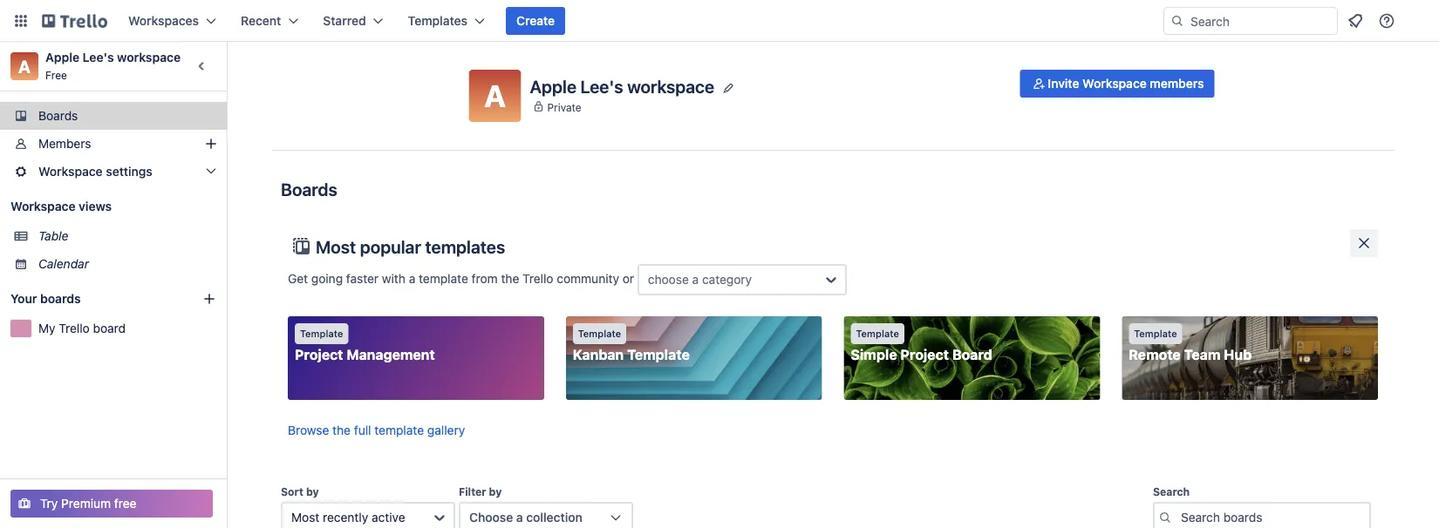 Task type: describe. For each thing, give the bounding box(es) containing it.
1 horizontal spatial the
[[501, 271, 519, 286]]

your boards with 1 items element
[[10, 289, 176, 310]]

template right the kanban on the bottom
[[627, 347, 690, 363]]

views
[[79, 199, 112, 214]]

sort
[[281, 486, 303, 498]]

recently
[[323, 511, 368, 525]]

1 vertical spatial the
[[333, 424, 351, 438]]

workspace navigation collapse icon image
[[190, 54, 215, 79]]

apple for apple lee's workspace free
[[45, 50, 79, 65]]

recent button
[[230, 7, 309, 35]]

free
[[45, 69, 67, 81]]

choose
[[469, 511, 513, 525]]

template project management
[[295, 328, 435, 363]]

workspace for apple lee's workspace free
[[117, 50, 181, 65]]

0 notifications image
[[1345, 10, 1366, 31]]

simple
[[851, 347, 897, 363]]

workspace settings button
[[0, 158, 227, 186]]

calendar
[[38, 257, 89, 271]]

my trello board link
[[38, 320, 216, 338]]

back to home image
[[42, 7, 107, 35]]

Search text field
[[1153, 503, 1371, 529]]

template kanban template
[[573, 328, 690, 363]]

board
[[93, 321, 126, 336]]

filter by
[[459, 486, 502, 498]]

template for remote
[[1134, 328, 1177, 340]]

invite workspace members button
[[1020, 70, 1215, 98]]

try premium free button
[[10, 490, 213, 518]]

create button
[[506, 7, 565, 35]]

templates
[[408, 14, 468, 28]]

get going faster with a template from the trello community or
[[288, 271, 638, 286]]

choose a collection button
[[459, 503, 633, 529]]

choose a collection
[[469, 511, 583, 525]]

1 vertical spatial boards
[[281, 179, 337, 199]]

trello inside "link"
[[59, 321, 90, 336]]

workspace for views
[[10, 199, 76, 214]]

template remote team hub
[[1129, 328, 1252, 363]]

workspace for apple lee's workspace
[[627, 76, 715, 97]]

private
[[547, 101, 582, 113]]

from
[[472, 271, 498, 286]]

your boards
[[10, 292, 81, 306]]

a link
[[10, 52, 38, 80]]

invite
[[1048, 76, 1080, 91]]

by for filter by
[[489, 486, 502, 498]]

gallery
[[427, 424, 465, 438]]

my trello board
[[38, 321, 126, 336]]

sm image
[[1031, 75, 1048, 92]]

choose
[[648, 273, 689, 287]]

choose a category
[[648, 273, 752, 287]]

collection
[[526, 511, 583, 525]]

starred
[[323, 14, 366, 28]]

boards link
[[0, 102, 227, 130]]

most popular templates
[[316, 236, 505, 257]]

boards
[[40, 292, 81, 306]]

most recently active
[[291, 511, 405, 525]]

members
[[38, 137, 91, 151]]

template for simple
[[856, 328, 899, 340]]

going
[[311, 271, 343, 286]]

get
[[288, 271, 308, 286]]

apple lee's workspace free
[[45, 50, 181, 81]]



Task type: vqa. For each thing, say whether or not it's contained in the screenshot.
/
no



Task type: locate. For each thing, give the bounding box(es) containing it.
primary element
[[0, 0, 1439, 42]]

template
[[419, 271, 468, 286], [375, 424, 424, 438]]

workspace down workspaces
[[117, 50, 181, 65]]

workspace
[[117, 50, 181, 65], [627, 76, 715, 97]]

template up simple
[[856, 328, 899, 340]]

0 horizontal spatial lee's
[[83, 50, 114, 65]]

0 vertical spatial template
[[419, 271, 468, 286]]

apple up private
[[530, 76, 577, 97]]

lee's up private
[[581, 76, 623, 97]]

1 project from the left
[[295, 347, 343, 363]]

1 vertical spatial a
[[484, 78, 506, 114]]

1 horizontal spatial apple
[[530, 76, 577, 97]]

1 horizontal spatial a
[[516, 511, 523, 525]]

workspace for settings
[[38, 164, 103, 179]]

settings
[[106, 164, 153, 179]]

hub
[[1224, 347, 1252, 363]]

faster
[[346, 271, 379, 286]]

0 vertical spatial the
[[501, 271, 519, 286]]

starred button
[[313, 7, 394, 35]]

trello
[[523, 271, 554, 286], [59, 321, 90, 336]]

1 vertical spatial workspace
[[627, 76, 715, 97]]

or
[[623, 271, 634, 286]]

0 horizontal spatial by
[[306, 486, 319, 498]]

0 horizontal spatial trello
[[59, 321, 90, 336]]

workspace inside 'button'
[[1083, 76, 1147, 91]]

2 project from the left
[[901, 347, 949, 363]]

template down going at the bottom left of the page
[[300, 328, 343, 340]]

workspace settings
[[38, 164, 153, 179]]

add board image
[[202, 292, 216, 306]]

browse the full template gallery
[[288, 424, 465, 438]]

0 horizontal spatial boards
[[38, 109, 78, 123]]

lee's for apple lee's workspace free
[[83, 50, 114, 65]]

templates button
[[398, 7, 496, 35]]

recent
[[241, 14, 281, 28]]

a
[[409, 271, 416, 286], [692, 273, 699, 287], [516, 511, 523, 525]]

workspace inside dropdown button
[[38, 164, 103, 179]]

template simple project board
[[851, 328, 993, 363]]

apple lee's workspace link
[[45, 50, 181, 65]]

try
[[40, 497, 58, 511]]

members link
[[0, 130, 227, 158]]

1 horizontal spatial boards
[[281, 179, 337, 199]]

board
[[953, 347, 993, 363]]

template for kanban
[[578, 328, 621, 340]]

apple
[[45, 50, 79, 65], [530, 76, 577, 97]]

table
[[38, 229, 68, 243]]

a for a link
[[18, 56, 31, 76]]

1 horizontal spatial lee's
[[581, 76, 623, 97]]

2 horizontal spatial a
[[692, 273, 699, 287]]

1 vertical spatial trello
[[59, 321, 90, 336]]

0 horizontal spatial the
[[333, 424, 351, 438]]

a left private
[[484, 78, 506, 114]]

workspace up table
[[10, 199, 76, 214]]

lee's
[[83, 50, 114, 65], [581, 76, 623, 97]]

full
[[354, 424, 371, 438]]

1 horizontal spatial project
[[901, 347, 949, 363]]

popular
[[360, 236, 421, 257]]

lee's inside apple lee's workspace free
[[83, 50, 114, 65]]

project left management
[[295, 347, 343, 363]]

a left free at the left top of the page
[[18, 56, 31, 76]]

boards
[[38, 109, 78, 123], [281, 179, 337, 199]]

remote
[[1129, 347, 1181, 363]]

1 horizontal spatial trello
[[523, 271, 554, 286]]

project
[[295, 347, 343, 363], [901, 347, 949, 363]]

project left the "board" at the right bottom
[[901, 347, 949, 363]]

management
[[347, 347, 435, 363]]

1 vertical spatial workspace
[[38, 164, 103, 179]]

workspace down members
[[38, 164, 103, 179]]

workspace views
[[10, 199, 112, 214]]

free
[[114, 497, 137, 511]]

my
[[38, 321, 55, 336]]

workspaces button
[[118, 7, 227, 35]]

by
[[306, 486, 319, 498], [489, 486, 502, 498]]

by for sort by
[[306, 486, 319, 498]]

project inside template simple project board
[[901, 347, 949, 363]]

trello right my in the left bottom of the page
[[59, 321, 90, 336]]

1 horizontal spatial workspace
[[627, 76, 715, 97]]

team
[[1184, 347, 1221, 363]]

browse the full template gallery link
[[288, 424, 465, 438]]

0 vertical spatial most
[[316, 236, 356, 257]]

category
[[702, 273, 752, 287]]

1 vertical spatial template
[[375, 424, 424, 438]]

1 vertical spatial lee's
[[581, 76, 623, 97]]

the right from
[[501, 271, 519, 286]]

your
[[10, 292, 37, 306]]

the
[[501, 271, 519, 286], [333, 424, 351, 438]]

invite workspace members
[[1048, 76, 1204, 91]]

a for a button
[[484, 78, 506, 114]]

1 vertical spatial most
[[291, 511, 320, 525]]

Search field
[[1185, 8, 1337, 34]]

most for most popular templates
[[316, 236, 356, 257]]

1 horizontal spatial a
[[484, 78, 506, 114]]

lee's for apple lee's workspace
[[581, 76, 623, 97]]

2 vertical spatial workspace
[[10, 199, 76, 214]]

try premium free
[[40, 497, 137, 511]]

most
[[316, 236, 356, 257], [291, 511, 320, 525]]

kanban
[[573, 347, 624, 363]]

template for project
[[300, 328, 343, 340]]

0 vertical spatial boards
[[38, 109, 78, 123]]

template inside template simple project board
[[856, 328, 899, 340]]

open information menu image
[[1378, 12, 1396, 30]]

0 horizontal spatial workspace
[[117, 50, 181, 65]]

a
[[18, 56, 31, 76], [484, 78, 506, 114]]

browse
[[288, 424, 329, 438]]

project inside template project management
[[295, 347, 343, 363]]

workspace down primary element
[[627, 76, 715, 97]]

apple lee's workspace
[[530, 76, 715, 97]]

create
[[516, 14, 555, 28]]

premium
[[61, 497, 111, 511]]

filter
[[459, 486, 486, 498]]

a for choose a collection
[[516, 511, 523, 525]]

most for most recently active
[[291, 511, 320, 525]]

apple for apple lee's workspace
[[530, 76, 577, 97]]

most down sort by
[[291, 511, 320, 525]]

templates
[[425, 236, 505, 257]]

0 vertical spatial workspace
[[117, 50, 181, 65]]

sort by
[[281, 486, 319, 498]]

0 vertical spatial trello
[[523, 271, 554, 286]]

template down templates
[[419, 271, 468, 286]]

0 vertical spatial workspace
[[1083, 76, 1147, 91]]

search
[[1153, 486, 1190, 498]]

table link
[[38, 228, 188, 245]]

with
[[382, 271, 406, 286]]

template inside template project management
[[300, 328, 343, 340]]

apple lee (applelee29) image
[[1408, 10, 1429, 31]]

by right filter
[[489, 486, 502, 498]]

0 horizontal spatial a
[[18, 56, 31, 76]]

apple up free at the left top of the page
[[45, 50, 79, 65]]

apple inside apple lee's workspace free
[[45, 50, 79, 65]]

0 vertical spatial lee's
[[83, 50, 114, 65]]

most up going at the bottom left of the page
[[316, 236, 356, 257]]

1 by from the left
[[306, 486, 319, 498]]

2 by from the left
[[489, 486, 502, 498]]

0 horizontal spatial a
[[409, 271, 416, 286]]

calendar link
[[38, 256, 216, 273]]

trello left community
[[523, 271, 554, 286]]

workspace inside apple lee's workspace free
[[117, 50, 181, 65]]

the left full
[[333, 424, 351, 438]]

1 horizontal spatial by
[[489, 486, 502, 498]]

0 vertical spatial a
[[18, 56, 31, 76]]

template up the kanban on the bottom
[[578, 328, 621, 340]]

a inside button
[[484, 78, 506, 114]]

a inside 'button'
[[516, 511, 523, 525]]

active
[[372, 511, 405, 525]]

a for choose a category
[[692, 273, 699, 287]]

lee's down back to home 'image'
[[83, 50, 114, 65]]

template inside template remote team hub
[[1134, 328, 1177, 340]]

workspaces
[[128, 14, 199, 28]]

search image
[[1171, 14, 1185, 28]]

0 horizontal spatial apple
[[45, 50, 79, 65]]

template right full
[[375, 424, 424, 438]]

0 vertical spatial apple
[[45, 50, 79, 65]]

community
[[557, 271, 619, 286]]

workspace right invite
[[1083, 76, 1147, 91]]

workspace
[[1083, 76, 1147, 91], [38, 164, 103, 179], [10, 199, 76, 214]]

template up remote at the bottom right
[[1134, 328, 1177, 340]]

0 horizontal spatial project
[[295, 347, 343, 363]]

by right sort
[[306, 486, 319, 498]]

template
[[300, 328, 343, 340], [578, 328, 621, 340], [856, 328, 899, 340], [1134, 328, 1177, 340], [627, 347, 690, 363]]

1 vertical spatial apple
[[530, 76, 577, 97]]

a button
[[469, 70, 521, 122]]

members
[[1150, 76, 1204, 91]]



